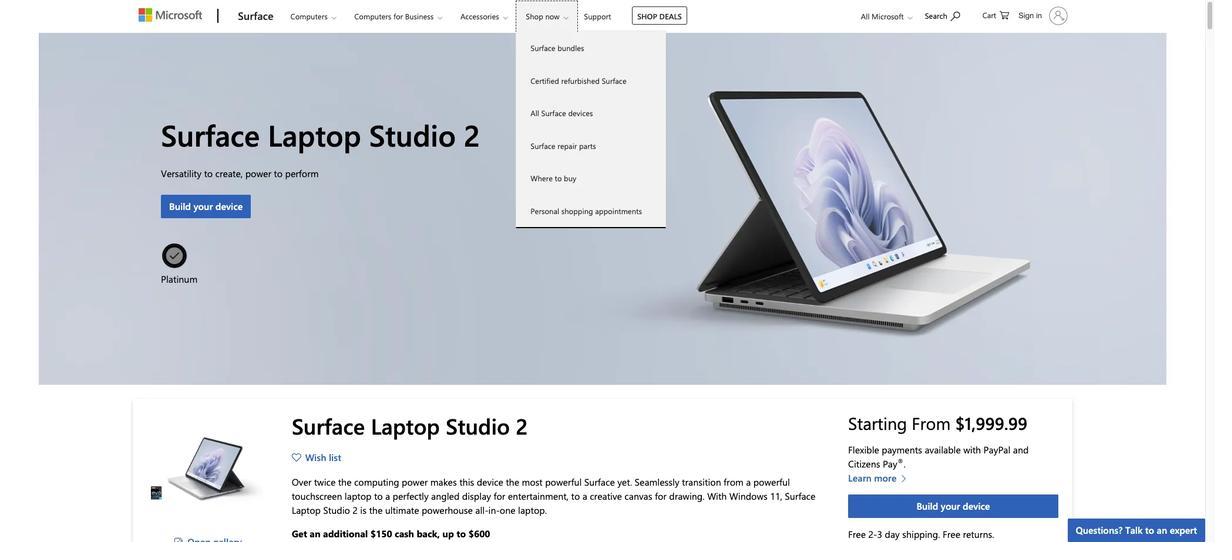 Task type: locate. For each thing, give the bounding box(es) containing it.
studio inside over twice the computing power makes this device the most powerful surface yet. seamlessly transition from a powerful touchscreen laptop to a perfectly angled display for entertainment, to a creative canvas for drawing. with windows 11, surface laptop studio 2 is the ultimate powerhouse all-in-one laptop.
[[323, 505, 350, 517]]

all for all microsoft
[[861, 11, 870, 21]]

the right is
[[369, 505, 383, 517]]

in
[[1036, 11, 1042, 20]]

0 horizontal spatial build your device link
[[161, 195, 251, 219]]

microsoft image
[[139, 8, 202, 22]]

1 vertical spatial 2
[[516, 412, 528, 441]]

1 horizontal spatial computers
[[354, 11, 391, 21]]

build up shipping.
[[917, 500, 938, 513]]

and
[[1013, 444, 1029, 456]]

0 horizontal spatial your
[[193, 200, 213, 213]]

surface left devices
[[541, 108, 566, 118]]

0 vertical spatial laptop
[[268, 115, 361, 154]]

surface inside "link"
[[602, 75, 627, 85]]

wish list
[[305, 452, 341, 464]]

0 horizontal spatial device
[[215, 200, 243, 213]]

0 horizontal spatial the
[[338, 477, 352, 489]]

learn more link
[[848, 472, 913, 486]]

0 horizontal spatial 2
[[353, 505, 358, 517]]

1 free from the left
[[848, 529, 866, 541]]

touchscreen
[[292, 491, 342, 503]]

for up in-
[[494, 491, 505, 503]]

twice
[[314, 477, 336, 489]]

0 vertical spatial all
[[861, 11, 870, 21]]

2 horizontal spatial 2
[[516, 412, 528, 441]]

0 horizontal spatial powerful
[[545, 477, 582, 489]]

microsoft
[[872, 11, 904, 21]]

the
[[338, 477, 352, 489], [506, 477, 519, 489], [369, 505, 383, 517]]

build your device for surface laptop studio 2
[[169, 200, 243, 213]]

a up windows on the bottom of the page
[[746, 477, 751, 489]]

all microsoft
[[861, 11, 904, 21]]

computers for business
[[354, 11, 434, 21]]

1 vertical spatial laptop
[[371, 412, 440, 441]]

for left business
[[394, 11, 403, 21]]

1 horizontal spatial build
[[917, 500, 938, 513]]

up
[[443, 528, 454, 541]]

to
[[204, 167, 213, 180], [274, 167, 283, 180], [555, 173, 562, 183], [374, 491, 383, 503], [571, 491, 580, 503], [1145, 525, 1154, 537], [457, 528, 466, 541]]

0 vertical spatial surface laptop studio 2
[[161, 115, 480, 154]]

0 vertical spatial studio
[[369, 115, 456, 154]]

build your device down create,
[[169, 200, 243, 213]]

all
[[861, 11, 870, 21], [531, 108, 539, 118]]

1 vertical spatial build your device
[[917, 500, 990, 513]]

® . learn more
[[848, 457, 906, 485]]

surface
[[238, 9, 274, 23], [531, 43, 555, 53], [602, 75, 627, 85], [541, 108, 566, 118], [161, 115, 260, 154], [531, 141, 555, 151], [292, 412, 365, 441], [584, 477, 615, 489], [785, 491, 816, 503]]

to left buy
[[555, 173, 562, 183]]

free left 2-
[[848, 529, 866, 541]]

studio
[[369, 115, 456, 154], [446, 412, 510, 441], [323, 505, 350, 517]]

2 horizontal spatial the
[[506, 477, 519, 489]]

flexible
[[848, 444, 879, 456]]

0 horizontal spatial free
[[848, 529, 866, 541]]

all inside dropdown button
[[861, 11, 870, 21]]

computers for computers for business
[[354, 11, 391, 21]]

1 vertical spatial device
[[477, 477, 503, 489]]

2 for a surface laptop studio 2 in stage mode. image
[[516, 412, 528, 441]]

creative
[[590, 491, 622, 503]]

0 vertical spatial device
[[215, 200, 243, 213]]

2
[[464, 115, 480, 154], [516, 412, 528, 441], [353, 505, 358, 517]]

2 horizontal spatial device
[[963, 500, 990, 513]]

free
[[848, 529, 866, 541], [943, 529, 960, 541]]

for down seamlessly at the bottom right of page
[[655, 491, 667, 503]]

Search search field
[[919, 2, 972, 28]]

an right get on the left bottom
[[310, 528, 321, 541]]

an inside questions? talk to an expert "dropdown button"
[[1157, 525, 1167, 537]]

talk
[[1125, 525, 1143, 537]]

sign
[[1019, 11, 1034, 20]]

build your device link for surface laptop studio 2
[[161, 195, 251, 219]]

0 vertical spatial build your device link
[[161, 195, 251, 219]]

a down computing
[[385, 491, 390, 503]]

from
[[912, 412, 951, 435]]

all-
[[475, 505, 488, 517]]

payments
[[882, 444, 922, 456]]

0 vertical spatial power
[[245, 167, 271, 180]]

build down versatility on the left of page
[[169, 200, 191, 213]]

1 horizontal spatial free
[[943, 529, 960, 541]]

seamlessly
[[635, 477, 679, 489]]

0 vertical spatial build your device
[[169, 200, 243, 213]]

shop deals
[[637, 11, 682, 21]]

certified refurbished surface link
[[517, 64, 666, 97]]

in-
[[488, 505, 500, 517]]

device up display
[[477, 477, 503, 489]]

1 vertical spatial build your device link
[[848, 495, 1059, 519]]

laptop
[[345, 491, 372, 503]]

computers
[[291, 11, 328, 21], [354, 11, 391, 21]]

2-
[[868, 529, 877, 541]]

for
[[394, 11, 403, 21], [494, 491, 505, 503], [655, 491, 667, 503]]

this
[[459, 477, 474, 489]]

certified refurbished surface
[[531, 75, 627, 85]]

0 horizontal spatial for
[[394, 11, 403, 21]]

perform
[[285, 167, 319, 180]]

1 vertical spatial studio
[[446, 412, 510, 441]]

an left expert
[[1157, 525, 1167, 537]]

studio for a surface laptop studio 2 in platinum. image
[[369, 115, 456, 154]]

a surface laptop studio 2 in platinum. image
[[39, 33, 1167, 385]]

0 horizontal spatial a
[[385, 491, 390, 503]]

more
[[874, 472, 897, 485]]

power
[[245, 167, 271, 180], [402, 477, 428, 489]]

0 horizontal spatial all
[[531, 108, 539, 118]]

build your device link down create,
[[161, 195, 251, 219]]

1 horizontal spatial all
[[861, 11, 870, 21]]

free 2-3 day shipping. free returns.
[[848, 529, 994, 541]]

1 horizontal spatial build your device
[[917, 500, 990, 513]]

1 horizontal spatial powerful
[[753, 477, 790, 489]]

computers button
[[281, 1, 346, 32]]

cash
[[395, 528, 414, 541]]

appointments
[[595, 206, 642, 216]]

build your device link up returns.
[[848, 495, 1059, 519]]

1 horizontal spatial 2
[[464, 115, 480, 154]]

1 vertical spatial surface laptop studio 2
[[292, 412, 528, 441]]

flexible payments available with paypal and citizens pay
[[848, 444, 1029, 470]]

powerful up entertainment,
[[545, 477, 582, 489]]

1 computers from the left
[[291, 11, 328, 21]]

list
[[329, 452, 341, 464]]

device up returns.
[[963, 500, 990, 513]]

2 computers from the left
[[354, 11, 391, 21]]

2 horizontal spatial a
[[746, 477, 751, 489]]

0 horizontal spatial build
[[169, 200, 191, 213]]

shop
[[526, 11, 543, 21]]

computers left business
[[354, 11, 391, 21]]

the left most
[[506, 477, 519, 489]]

surface bundles link
[[517, 32, 666, 64]]

your
[[193, 200, 213, 213], [941, 500, 960, 513]]

0 vertical spatial your
[[193, 200, 213, 213]]

your down versatility on the left of page
[[193, 200, 213, 213]]

laptop for a surface laptop studio 2 in platinum. image
[[268, 115, 361, 154]]

build your device link for starting from
[[848, 495, 1059, 519]]

0 vertical spatial build
[[169, 200, 191, 213]]

2 powerful from the left
[[753, 477, 790, 489]]

where to buy
[[531, 173, 576, 183]]

free left returns.
[[943, 529, 960, 541]]

your up free 2-3 day shipping. free returns.
[[941, 500, 960, 513]]

makes
[[430, 477, 457, 489]]

surface right refurbished
[[602, 75, 627, 85]]

paypal
[[984, 444, 1011, 456]]

1 vertical spatial your
[[941, 500, 960, 513]]

1 horizontal spatial your
[[941, 500, 960, 513]]

build
[[169, 200, 191, 213], [917, 500, 938, 513]]

powerful up the 11,
[[753, 477, 790, 489]]

versatility to create, power to perform
[[161, 167, 319, 180]]

devices
[[568, 108, 593, 118]]

1 horizontal spatial build your device link
[[848, 495, 1059, 519]]

1 horizontal spatial device
[[477, 477, 503, 489]]

the up laptop
[[338, 477, 352, 489]]

2 vertical spatial 2
[[353, 505, 358, 517]]

0 horizontal spatial build your device
[[169, 200, 243, 213]]

buy
[[564, 173, 576, 183]]

1 vertical spatial build
[[917, 500, 938, 513]]

a left creative
[[583, 491, 587, 503]]

an
[[1157, 525, 1167, 537], [310, 528, 321, 541]]

bundles
[[558, 43, 584, 53]]

computers inside computers for business 'dropdown button'
[[354, 11, 391, 21]]

3
[[877, 529, 882, 541]]

device down create,
[[215, 200, 243, 213]]

over twice the computing power makes this device the most powerful surface yet. seamlessly transition from a powerful touchscreen laptop to a perfectly angled display for entertainment, to a creative canvas for drawing. with windows 11, surface laptop studio 2 is the ultimate powerhouse all-in-one laptop.
[[292, 477, 816, 517]]

a
[[746, 477, 751, 489], [385, 491, 390, 503], [583, 491, 587, 503]]

device for surface laptop studio 2
[[215, 200, 243, 213]]

questions? talk to an expert
[[1076, 525, 1197, 537]]

1 horizontal spatial power
[[402, 477, 428, 489]]

certified
[[531, 75, 559, 85]]

1 vertical spatial power
[[402, 477, 428, 489]]

power up perfectly
[[402, 477, 428, 489]]

a surface laptop studio 2 in stage mode. image
[[151, 414, 269, 531]]

computers right surface link
[[291, 11, 328, 21]]

surface link
[[232, 1, 279, 32]]

all left microsoft
[[861, 11, 870, 21]]

1 horizontal spatial for
[[494, 491, 505, 503]]

1 powerful from the left
[[545, 477, 582, 489]]

power right create,
[[245, 167, 271, 180]]

device inside over twice the computing power makes this device the most powerful surface yet. seamlessly transition from a powerful touchscreen laptop to a perfectly angled display for entertainment, to a creative canvas for drawing. with windows 11, surface laptop studio 2 is the ultimate powerhouse all-in-one laptop.
[[477, 477, 503, 489]]

powerful
[[545, 477, 582, 489], [753, 477, 790, 489]]

1 horizontal spatial an
[[1157, 525, 1167, 537]]

build your device up returns.
[[917, 500, 990, 513]]

citizens
[[848, 458, 880, 470]]

0 vertical spatial 2
[[464, 115, 480, 154]]

surface up creative
[[584, 477, 615, 489]]

0 horizontal spatial computers
[[291, 11, 328, 21]]

2 vertical spatial studio
[[323, 505, 350, 517]]

computers inside "computers" dropdown button
[[291, 11, 328, 21]]

1 vertical spatial all
[[531, 108, 539, 118]]

2 vertical spatial device
[[963, 500, 990, 513]]

2 vertical spatial laptop
[[292, 505, 321, 517]]

build your device
[[169, 200, 243, 213], [917, 500, 990, 513]]

accessories button
[[451, 1, 517, 32]]

surface left repair
[[531, 141, 555, 151]]

entertainment,
[[508, 491, 569, 503]]

to right talk
[[1145, 525, 1154, 537]]

all down certified
[[531, 108, 539, 118]]



Task type: vqa. For each thing, say whether or not it's contained in the screenshot.
second the commitment) from the right
no



Task type: describe. For each thing, give the bounding box(es) containing it.
from
[[724, 477, 744, 489]]

with
[[707, 491, 727, 503]]

surface repair parts link
[[517, 130, 666, 162]]

computing
[[354, 477, 399, 489]]

to left create,
[[204, 167, 213, 180]]

to down computing
[[374, 491, 383, 503]]

deals
[[659, 11, 682, 21]]

pay
[[883, 458, 897, 470]]

2 free from the left
[[943, 529, 960, 541]]

computers for business button
[[344, 1, 452, 32]]

®
[[897, 457, 904, 466]]

to left creative
[[571, 491, 580, 503]]

0 horizontal spatial power
[[245, 167, 271, 180]]

your for surface laptop studio 2
[[193, 200, 213, 213]]

now
[[545, 11, 560, 21]]

personal
[[531, 206, 559, 216]]

over
[[292, 477, 312, 489]]

one
[[500, 505, 516, 517]]

where to buy link
[[517, 162, 666, 195]]

to inside "dropdown button"
[[1145, 525, 1154, 537]]

back,
[[417, 528, 440, 541]]

with
[[964, 444, 981, 456]]

build for surface laptop studio 2
[[169, 200, 191, 213]]

search
[[925, 11, 947, 21]]

canvas
[[625, 491, 652, 503]]

2 for a surface laptop studio 2 in platinum. image
[[464, 115, 480, 154]]

where
[[531, 173, 553, 183]]

2 inside over twice the computing power makes this device the most powerful surface yet. seamlessly transition from a powerful touchscreen laptop to a perfectly angled display for entertainment, to a creative canvas for drawing. with windows 11, surface laptop studio 2 is the ultimate powerhouse all-in-one laptop.
[[353, 505, 358, 517]]

all surface devices
[[531, 108, 593, 118]]

refurbished
[[561, 75, 600, 85]]

starting
[[848, 412, 907, 435]]

perfectly
[[393, 491, 429, 503]]

to left perform
[[274, 167, 283, 180]]

shop now
[[526, 11, 560, 21]]

surface up wish list
[[292, 412, 365, 441]]

learn
[[848, 472, 872, 485]]

to right up at the left bottom of page
[[457, 528, 466, 541]]

surface left "computers" dropdown button
[[238, 9, 274, 23]]

repair
[[558, 141, 577, 151]]

search button
[[920, 2, 965, 28]]

accessories
[[460, 11, 499, 21]]

personal shopping appointments link
[[517, 195, 666, 227]]

shop
[[637, 11, 657, 21]]

for inside 'dropdown button'
[[394, 11, 403, 21]]

questions? talk to an expert button
[[1068, 519, 1205, 543]]

business
[[405, 11, 434, 21]]

surface bundles
[[531, 43, 584, 53]]

all microsoft button
[[852, 1, 919, 32]]

display
[[462, 491, 491, 503]]

additional
[[323, 528, 368, 541]]

sign in link
[[1012, 2, 1073, 30]]

.
[[904, 458, 906, 470]]

versatility
[[161, 167, 201, 180]]

angled
[[431, 491, 460, 503]]

laptop inside over twice the computing power makes this device the most powerful surface yet. seamlessly transition from a powerful touchscreen laptop to a perfectly angled display for entertainment, to a creative canvas for drawing. with windows 11, surface laptop studio 2 is the ultimate powerhouse all-in-one laptop.
[[292, 505, 321, 517]]

yet.
[[617, 477, 632, 489]]

platinum
[[161, 273, 197, 285]]

personal shopping appointments
[[531, 206, 642, 216]]

support
[[584, 11, 611, 21]]

get an additional $150 cash back, up to $600
[[292, 528, 490, 541]]

get
[[292, 528, 307, 541]]

11,
[[770, 491, 782, 503]]

2 horizontal spatial for
[[655, 491, 667, 503]]

surface left bundles
[[531, 43, 555, 53]]

build your device for starting from
[[917, 500, 990, 513]]

transition
[[682, 477, 721, 489]]

cart link
[[983, 1, 1009, 29]]

parts
[[579, 141, 596, 151]]

support link
[[579, 1, 616, 29]]

surface laptop studio 2 for a surface laptop studio 2 in platinum. image
[[161, 115, 480, 154]]

surface up create,
[[161, 115, 260, 154]]

1 horizontal spatial the
[[369, 505, 383, 517]]

expert
[[1170, 525, 1197, 537]]

shipping.
[[902, 529, 940, 541]]

device for starting from
[[963, 500, 990, 513]]

$150
[[371, 528, 392, 541]]

studio for a surface laptop studio 2 in stage mode. image
[[446, 412, 510, 441]]

wish
[[305, 452, 326, 464]]

returns.
[[963, 529, 994, 541]]

powerhouse
[[422, 505, 473, 517]]

build for starting from
[[917, 500, 938, 513]]

laptop for a surface laptop studio 2 in stage mode. image
[[371, 412, 440, 441]]

ultimate
[[385, 505, 419, 517]]

wish list button
[[292, 451, 345, 465]]

most
[[522, 477, 543, 489]]

windows
[[729, 491, 768, 503]]

1 horizontal spatial a
[[583, 491, 587, 503]]

all for all surface devices
[[531, 108, 539, 118]]

surface repair parts
[[531, 141, 596, 151]]

shop now button
[[516, 1, 578, 32]]

$600
[[469, 528, 490, 541]]

0 horizontal spatial an
[[310, 528, 321, 541]]

your for starting from
[[941, 500, 960, 513]]

power inside over twice the computing power makes this device the most powerful surface yet. seamlessly transition from a powerful touchscreen laptop to a perfectly angled display for entertainment, to a creative canvas for drawing. with windows 11, surface laptop studio 2 is the ultimate powerhouse all-in-one laptop.
[[402, 477, 428, 489]]

cart
[[983, 10, 996, 20]]

drawing.
[[669, 491, 705, 503]]

surface laptop studio 2 for a surface laptop studio 2 in stage mode. image
[[292, 412, 528, 441]]

surface right the 11,
[[785, 491, 816, 503]]

shop deals link
[[632, 6, 687, 25]]

$1,999.99
[[955, 412, 1028, 435]]

computers for computers
[[291, 11, 328, 21]]

create,
[[215, 167, 243, 180]]

is
[[360, 505, 367, 517]]



